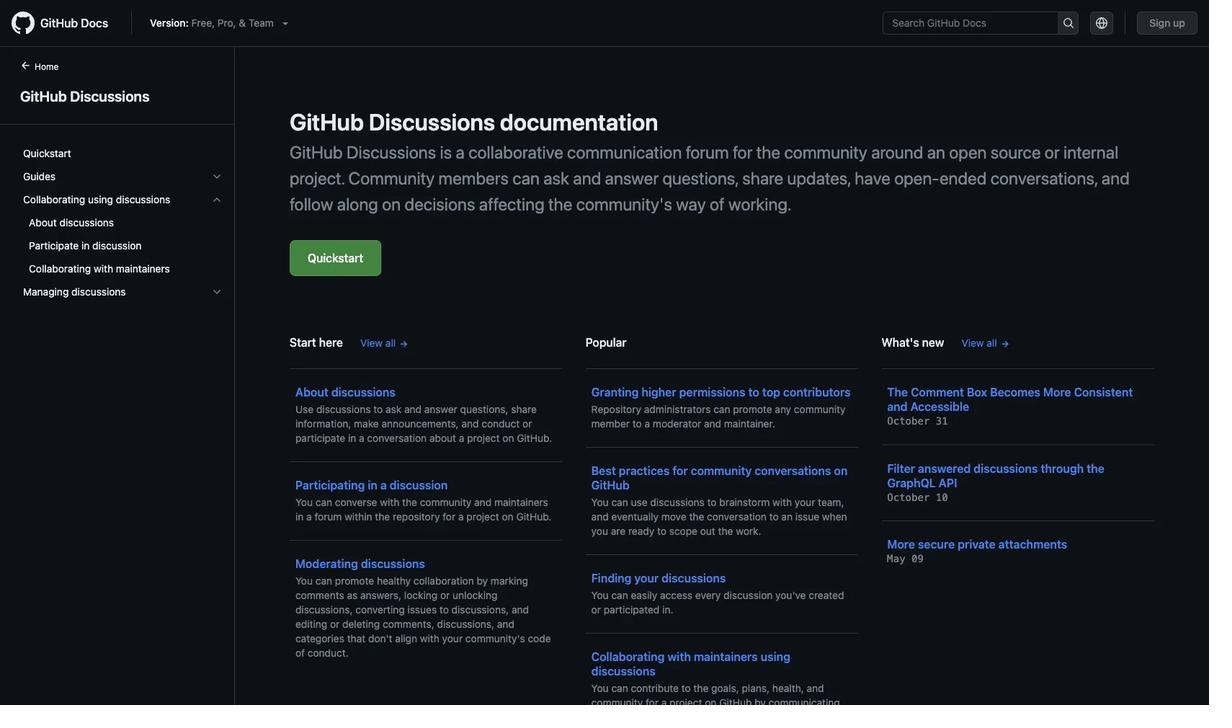 Task type: locate. For each thing, give the bounding box(es) containing it.
ask up announcements,
[[386, 403, 402, 415]]

of inside github discussions documentation github discussions is a collaborative communication forum for the community around an open source or internal project. community members can ask and answer questions, share updates, have open-ended conversations, and follow along on decisions affecting the community's way of working.
[[710, 194, 725, 214]]

you up you
[[592, 496, 609, 508]]

0 vertical spatial of
[[710, 194, 725, 214]]

community up brainstorm
[[691, 464, 752, 478]]

practices
[[619, 464, 670, 478]]

answer down the communication on the top of page
[[605, 168, 659, 188]]

can down "participating"
[[316, 496, 332, 508]]

0 horizontal spatial by
[[477, 575, 488, 587]]

for down "contribute"
[[646, 697, 659, 705]]

1 horizontal spatial promote
[[733, 403, 773, 415]]

0 vertical spatial your
[[795, 496, 816, 508]]

github
[[40, 16, 78, 30], [20, 87, 67, 104], [290, 108, 364, 136], [290, 142, 343, 162], [592, 478, 630, 492], [720, 697, 752, 705]]

2 view all link from the left
[[962, 336, 1010, 351]]

1 horizontal spatial of
[[710, 194, 725, 214]]

0 vertical spatial forum
[[686, 142, 729, 162]]

0 horizontal spatial community's
[[466, 633, 525, 645]]

select language: current language is english image
[[1097, 17, 1108, 29]]

community inside github discussions documentation github discussions is a collaborative communication forum for the community around an open source or internal project. community members can ask and answer questions, share updates, have open-ended conversations, and follow along on decisions affecting the community's way of working.
[[785, 142, 868, 162]]

in inside about discussions use discussions to ask and answer questions, share information, make announcements, and conduct or participate in a conversation about a project on github.
[[348, 432, 356, 444]]

0 horizontal spatial an
[[782, 511, 793, 523]]

1 vertical spatial share
[[511, 403, 537, 415]]

discussion down about discussions link
[[92, 240, 142, 252]]

comment
[[911, 385, 965, 399]]

way
[[676, 194, 706, 214]]

1 vertical spatial more
[[888, 537, 916, 551]]

collaborating using discussions
[[23, 194, 170, 205]]

1 vertical spatial by
[[755, 697, 766, 705]]

to down repository
[[633, 418, 642, 430]]

discussions
[[116, 194, 170, 205], [60, 217, 114, 229], [71, 286, 126, 298], [331, 385, 396, 399], [316, 403, 371, 415], [974, 461, 1038, 475], [651, 496, 705, 508], [361, 557, 425, 571], [662, 571, 726, 585], [592, 664, 656, 678]]

2 vertical spatial your
[[442, 633, 463, 645]]

1 view all link from the left
[[360, 336, 409, 351]]

None search field
[[883, 12, 1079, 35]]

or inside 'finding your discussions you can easily access every discussion you've created or participated in.'
[[592, 604, 601, 616]]

with right align
[[420, 633, 440, 645]]

0 vertical spatial promote
[[733, 403, 773, 415]]

move
[[662, 511, 687, 523]]

view all link for start here
[[360, 336, 409, 351]]

the left goals,
[[694, 682, 709, 694]]

0 horizontal spatial discussion
[[92, 240, 142, 252]]

conduct.
[[308, 647, 349, 659]]

october down graphql on the right bottom of the page
[[888, 491, 930, 503]]

by inside collaborating with maintainers using discussions you can contribute to the goals, plans, health, and community for a project on github by communicatin
[[755, 697, 766, 705]]

quickstart down along
[[308, 251, 364, 265]]

Search GitHub Docs search field
[[884, 12, 1059, 34]]

2 sc 9kayk9 0 image from the top
[[211, 194, 223, 205]]

0 horizontal spatial all
[[386, 337, 396, 349]]

1 horizontal spatial an
[[928, 142, 946, 162]]

answer up announcements,
[[424, 403, 458, 415]]

to inside collaborating with maintainers using discussions you can contribute to the goals, plans, health, and community for a project on github by communicatin
[[682, 682, 691, 694]]

an left issue at the right
[[782, 511, 793, 523]]

1 horizontal spatial conversation
[[707, 511, 767, 523]]

questions, inside about discussions use discussions to ask and answer questions, share information, make announcements, and conduct or participate in a conversation about a project on github.
[[460, 403, 509, 415]]

0 vertical spatial project
[[467, 432, 500, 444]]

your
[[795, 496, 816, 508], [635, 571, 659, 585], [442, 633, 463, 645]]

1 horizontal spatial view all
[[962, 337, 998, 349]]

maintainers
[[116, 263, 170, 275], [495, 496, 548, 508], [694, 650, 758, 664]]

answers,
[[360, 589, 402, 601]]

all for discussions
[[386, 337, 396, 349]]

sc 9kayk9 0 image inside collaborating using discussions dropdown button
[[211, 194, 223, 205]]

for up working.
[[733, 142, 753, 162]]

discussions inside best practices for community conversations on github you can use discussions to brainstorm with your team, and eventually move the conversation to an issue when you are ready to scope out the work.
[[651, 496, 705, 508]]

share inside about discussions use discussions to ask and answer questions, share information, make announcements, and conduct or participate in a conversation about a project on github.
[[511, 403, 537, 415]]

0 vertical spatial github.
[[517, 432, 553, 444]]

collaborating using discussions element
[[12, 188, 234, 280], [12, 211, 234, 280]]

conversation down announcements,
[[367, 432, 427, 444]]

you
[[296, 496, 313, 508], [592, 496, 609, 508], [296, 575, 313, 587], [592, 589, 609, 601], [592, 682, 609, 694]]

or inside github discussions documentation github discussions is a collaborative communication forum for the community around an open source or internal project. community members can ask and answer questions, share updates, have open-ended conversations, and follow along on decisions affecting the community's way of working.
[[1045, 142, 1060, 162]]

can inside collaborating with maintainers using discussions you can contribute to the goals, plans, health, and community for a project on github by communicatin
[[612, 682, 628, 694]]

0 horizontal spatial your
[[442, 633, 463, 645]]

sc 9kayk9 0 image inside managing discussions dropdown button
[[211, 286, 223, 298]]

you up comments
[[296, 575, 313, 587]]

3 sc 9kayk9 0 image from the top
[[211, 286, 223, 298]]

with up repository
[[380, 496, 400, 508]]

you inside participating in a discussion you can converse with the community and maintainers in a forum within the repository for a project on github.
[[296, 496, 313, 508]]

to up make
[[374, 403, 383, 415]]

to
[[749, 385, 760, 399], [374, 403, 383, 415], [633, 418, 642, 430], [708, 496, 717, 508], [770, 511, 779, 523], [658, 525, 667, 537], [440, 604, 449, 616], [682, 682, 691, 694]]

1 horizontal spatial by
[[755, 697, 766, 705]]

may 09 element
[[888, 553, 924, 565]]

to down brainstorm
[[770, 511, 779, 523]]

community inside best practices for community conversations on github you can use discussions to brainstorm with your team, and eventually move the conversation to an issue when you are ready to scope out the work.
[[691, 464, 752, 478]]

a right is in the left top of the page
[[456, 142, 465, 162]]

collaboration
[[414, 575, 474, 587]]

moderating discussions you can promote healthy collaboration by marking comments as answers, locking or unlocking discussions, converting issues to discussions, and editing or deleting comments, discussions, and categories that don't align with your community's code of conduct.
[[296, 557, 551, 659]]

0 horizontal spatial forum
[[315, 511, 342, 523]]

1 vertical spatial conversation
[[707, 511, 767, 523]]

conversation down brainstorm
[[707, 511, 767, 523]]

for right repository
[[443, 511, 456, 523]]

more inside more secure private attachments may 09
[[888, 537, 916, 551]]

about
[[430, 432, 456, 444]]

2 vertical spatial maintainers
[[694, 650, 758, 664]]

1 horizontal spatial quickstart link
[[290, 240, 382, 276]]

administrators
[[644, 403, 711, 415]]

1 vertical spatial project
[[467, 511, 499, 523]]

maintainers inside collaborating with maintainers using discussions you can contribute to the goals, plans, health, and community for a project on github by communicatin
[[694, 650, 758, 664]]

forum up way
[[686, 142, 729, 162]]

collaborating inside collaborating with maintainers using discussions you can contribute to the goals, plans, health, and community for a project on github by communicatin
[[592, 650, 665, 664]]

1 horizontal spatial community's
[[576, 194, 673, 214]]

sc 9kayk9 0 image
[[211, 171, 223, 182], [211, 194, 223, 205], [211, 286, 223, 298]]

all up box
[[987, 337, 998, 349]]

quickstart link up collaborating using discussions dropdown button on the left of the page
[[17, 142, 229, 165]]

0 vertical spatial an
[[928, 142, 946, 162]]

for right practices
[[673, 464, 688, 478]]

collaborating inside dropdown button
[[23, 194, 85, 205]]

collaborating down guides
[[23, 194, 85, 205]]

promote up the maintainer. on the right bottom
[[733, 403, 773, 415]]

you down finding
[[592, 589, 609, 601]]

community's inside moderating discussions you can promote healthy collaboration by marking comments as answers, locking or unlocking discussions, converting issues to discussions, and editing or deleting comments, discussions, and categories that don't align with your community's code of conduct.
[[466, 633, 525, 645]]

you inside collaborating with maintainers using discussions you can contribute to the goals, plans, health, and community for a project on github by communicatin
[[592, 682, 609, 694]]

using down guides dropdown button
[[88, 194, 113, 205]]

0 horizontal spatial quickstart
[[23, 147, 71, 159]]

marking
[[491, 575, 528, 587]]

communication
[[567, 142, 682, 162]]

goals,
[[712, 682, 739, 694]]

to inside moderating discussions you can promote healthy collaboration by marking comments as answers, locking or unlocking discussions, converting issues to discussions, and editing or deleting comments, discussions, and categories that don't align with your community's code of conduct.
[[440, 604, 449, 616]]

2 view from the left
[[962, 337, 984, 349]]

that
[[347, 633, 366, 645]]

an
[[928, 142, 946, 162], [782, 511, 793, 523]]

in up converse
[[368, 478, 378, 492]]

2 vertical spatial collaborating
[[592, 650, 665, 664]]

2 vertical spatial discussions
[[347, 142, 436, 162]]

0 vertical spatial questions,
[[663, 168, 739, 188]]

1 vertical spatial your
[[635, 571, 659, 585]]

0 horizontal spatial of
[[296, 647, 305, 659]]

0 vertical spatial discussions
[[70, 87, 150, 104]]

community's left "code"
[[466, 633, 525, 645]]

with inside collaborating using discussions element
[[94, 263, 113, 275]]

community inside collaborating with maintainers using discussions you can contribute to the goals, plans, health, and community for a project on github by communicatin
[[592, 697, 643, 705]]

around
[[872, 142, 924, 162]]

the up out
[[690, 511, 705, 523]]

the up working.
[[757, 142, 781, 162]]

the right "through"
[[1087, 461, 1105, 475]]

community down "contribute"
[[592, 697, 643, 705]]

discussions up "contribute"
[[592, 664, 656, 678]]

0 horizontal spatial promote
[[335, 575, 374, 587]]

1 horizontal spatial discussion
[[390, 478, 448, 492]]

about up use
[[296, 385, 329, 399]]

moderating
[[296, 557, 358, 571]]

2 collaborating using discussions element from the top
[[12, 211, 234, 280]]

1 horizontal spatial your
[[635, 571, 659, 585]]

discussion right the every
[[724, 589, 773, 601]]

1 vertical spatial promote
[[335, 575, 374, 587]]

discussion inside 'finding your discussions you can easily access every discussion you've created or participated in.'
[[724, 589, 773, 601]]

collaborating for collaborating with maintainers using discussions you can contribute to the goals, plans, health, and community for a project on github by communicatin
[[592, 650, 665, 664]]

decisions
[[405, 194, 475, 214]]

1 view from the left
[[360, 337, 383, 349]]

maintainers inside collaborating using discussions element
[[116, 263, 170, 275]]

github inside collaborating with maintainers using discussions you can contribute to the goals, plans, health, and community for a project on github by communicatin
[[720, 697, 752, 705]]

answer inside github discussions documentation github discussions is a collaborative communication forum for the community around an open source or internal project. community members can ask and answer questions, share updates, have open-ended conversations, and follow along on decisions affecting the community's way of working.
[[605, 168, 659, 188]]

view right here
[[360, 337, 383, 349]]

0 horizontal spatial questions,
[[460, 403, 509, 415]]

0 vertical spatial october
[[888, 415, 930, 427]]

0 vertical spatial collaborating
[[23, 194, 85, 205]]

project down conduct
[[467, 432, 500, 444]]

open-
[[895, 168, 940, 188]]

community up repository
[[420, 496, 472, 508]]

github inside best practices for community conversations on github you can use discussions to brainstorm with your team, and eventually move the conversation to an issue when you are ready to scope out the work.
[[592, 478, 630, 492]]

collaborating down the 'participate'
[[29, 263, 91, 275]]

1 vertical spatial an
[[782, 511, 793, 523]]

with up "contribute"
[[668, 650, 691, 664]]

an inside github discussions documentation github discussions is a collaborative communication forum for the community around an open source or internal project. community members can ask and answer questions, share updates, have open-ended conversations, and follow along on decisions affecting the community's way of working.
[[928, 142, 946, 162]]

to left top
[[749, 385, 760, 399]]

source
[[991, 142, 1041, 162]]

the inside filter answered discussions through the graphql api october 10
[[1087, 461, 1105, 475]]

1 all from the left
[[386, 337, 396, 349]]

more
[[1044, 385, 1072, 399], [888, 537, 916, 551]]

october inside the comment box becomes more consistent and accessible october 31
[[888, 415, 930, 427]]

a down "contribute"
[[662, 697, 667, 705]]

1 horizontal spatial ask
[[544, 168, 570, 188]]

discussions left "through"
[[974, 461, 1038, 475]]

github discussions documentation github discussions is a collaborative communication forum for the community around an open source or internal project. community members can ask and answer questions, share updates, have open-ended conversations, and follow along on decisions affecting the community's way of working.
[[290, 108, 1130, 214]]

github. up marking
[[517, 511, 552, 523]]

locking
[[404, 589, 438, 601]]

view all link right here
[[360, 336, 409, 351]]

quickstart link
[[17, 142, 229, 165], [290, 240, 382, 276]]

quickstart up guides
[[23, 147, 71, 159]]

2 horizontal spatial your
[[795, 496, 816, 508]]

1 horizontal spatial view all link
[[962, 336, 1010, 351]]

github inside github docs link
[[40, 16, 78, 30]]

to right issues
[[440, 604, 449, 616]]

are
[[611, 525, 626, 537]]

0 vertical spatial ask
[[544, 168, 570, 188]]

issue
[[796, 511, 820, 523]]

of
[[710, 194, 725, 214], [296, 647, 305, 659]]

1 vertical spatial collaborating
[[29, 263, 91, 275]]

using
[[88, 194, 113, 205], [761, 650, 791, 664]]

use
[[631, 496, 648, 508]]

forum
[[686, 142, 729, 162], [315, 511, 342, 523]]

on down conduct
[[503, 432, 514, 444]]

1 horizontal spatial maintainers
[[495, 496, 548, 508]]

0 horizontal spatial view
[[360, 337, 383, 349]]

up
[[1174, 17, 1186, 29]]

collaborating
[[23, 194, 85, 205], [29, 263, 91, 275], [592, 650, 665, 664]]

ask
[[544, 168, 570, 188], [386, 403, 402, 415]]

discussions up make
[[331, 385, 396, 399]]

using inside dropdown button
[[88, 194, 113, 205]]

the inside collaborating with maintainers using discussions you can contribute to the goals, plans, health, and community for a project on github by communicatin
[[694, 682, 709, 694]]

discussions for github discussions documentation github discussions is a collaborative communication forum for the community around an open source or internal project. community members can ask and answer questions, share updates, have open-ended conversations, and follow along on decisions affecting the community's way of working.
[[369, 108, 495, 136]]

1 view all from the left
[[360, 337, 396, 349]]

you down "participating"
[[296, 496, 313, 508]]

the
[[757, 142, 781, 162], [549, 194, 573, 214], [1087, 461, 1105, 475], [402, 496, 417, 508], [375, 511, 390, 523], [690, 511, 705, 523], [719, 525, 734, 537], [694, 682, 709, 694]]

for inside best practices for community conversations on github you can use discussions to brainstorm with your team, and eventually move the conversation to an issue when you are ready to scope out the work.
[[673, 464, 688, 478]]

1 vertical spatial about
[[296, 385, 329, 399]]

0 horizontal spatial view all link
[[360, 336, 409, 351]]

can down permissions
[[714, 403, 731, 415]]

the up repository
[[402, 496, 417, 508]]

documentation
[[500, 108, 659, 136]]

0 vertical spatial using
[[88, 194, 113, 205]]

1 horizontal spatial all
[[987, 337, 998, 349]]

view for start here
[[360, 337, 383, 349]]

1 vertical spatial quickstart
[[308, 251, 364, 265]]

can
[[513, 168, 540, 188], [714, 403, 731, 415], [316, 496, 332, 508], [612, 496, 628, 508], [316, 575, 332, 587], [612, 589, 628, 601], [612, 682, 628, 694]]

0 vertical spatial conversation
[[367, 432, 427, 444]]

discussions inside about discussions link
[[60, 217, 114, 229]]

10
[[936, 491, 948, 503]]

filter answered discussions through the graphql api october 10
[[888, 461, 1105, 503]]

1 vertical spatial october
[[888, 491, 930, 503]]

becomes
[[991, 385, 1041, 399]]

2 all from the left
[[987, 337, 998, 349]]

guides
[[23, 170, 56, 182]]

discussions up is in the left top of the page
[[369, 108, 495, 136]]

0 vertical spatial share
[[743, 168, 784, 188]]

sc 9kayk9 0 image for using
[[211, 194, 223, 205]]

on down goals,
[[705, 697, 717, 705]]

sc 9kayk9 0 image for discussions
[[211, 286, 223, 298]]

0 vertical spatial answer
[[605, 168, 659, 188]]

on up marking
[[502, 511, 514, 523]]

share
[[743, 168, 784, 188], [511, 403, 537, 415]]

ask down collaborative on the top of page
[[544, 168, 570, 188]]

have
[[855, 168, 891, 188]]

2 vertical spatial sc 9kayk9 0 image
[[211, 286, 223, 298]]

1 vertical spatial discussions
[[369, 108, 495, 136]]

1 vertical spatial questions,
[[460, 403, 509, 415]]

0 vertical spatial about
[[29, 217, 57, 229]]

1 vertical spatial maintainers
[[495, 496, 548, 508]]

of right way
[[710, 194, 725, 214]]

on down community in the top left of the page
[[382, 194, 401, 214]]

0 horizontal spatial more
[[888, 537, 916, 551]]

along
[[337, 194, 378, 214]]

any
[[775, 403, 792, 415]]

conversation inside best practices for community conversations on github you can use discussions to brainstorm with your team, and eventually move the conversation to an issue when you are ready to scope out the work.
[[707, 511, 767, 523]]

on
[[382, 194, 401, 214], [503, 432, 514, 444], [834, 464, 848, 478], [502, 511, 514, 523], [705, 697, 717, 705]]

accessible
[[911, 400, 970, 413]]

0 horizontal spatial maintainers
[[116, 263, 170, 275]]

view
[[360, 337, 383, 349], [962, 337, 984, 349]]

home
[[35, 61, 59, 71]]

can inside moderating discussions you can promote healthy collaboration by marking comments as answers, locking or unlocking discussions, converting issues to discussions, and editing or deleting comments, discussions, and categories that don't align with your community's code of conduct.
[[316, 575, 332, 587]]

in up collaborating with maintainers
[[81, 240, 90, 252]]

0 horizontal spatial about
[[29, 217, 57, 229]]

code
[[528, 633, 551, 645]]

0 horizontal spatial conversation
[[367, 432, 427, 444]]

1 horizontal spatial about
[[296, 385, 329, 399]]

0 horizontal spatial ask
[[386, 403, 402, 415]]

to right "contribute"
[[682, 682, 691, 694]]

october 31 element
[[888, 415, 948, 427]]

discussion inside participating in a discussion you can converse with the community and maintainers in a forum within the repository for a project on github.
[[390, 478, 448, 492]]

on inside collaborating with maintainers using discussions you can contribute to the goals, plans, health, and community for a project on github by communicatin
[[705, 697, 717, 705]]

discussions up move
[[651, 496, 705, 508]]

a left moderator
[[645, 418, 650, 430]]

search image
[[1063, 17, 1075, 29]]

your up 'easily' at the right bottom of the page
[[635, 571, 659, 585]]

project inside about discussions use discussions to ask and answer questions, share information, make announcements, and conduct or participate in a conversation about a project on github.
[[467, 432, 500, 444]]

about discussions link
[[17, 211, 229, 234]]

1 horizontal spatial quickstart
[[308, 251, 364, 265]]

october inside filter answered discussions through the graphql api october 10
[[888, 491, 930, 503]]

discussions up participate in discussion
[[60, 217, 114, 229]]

box
[[967, 385, 988, 399]]

with inside participating in a discussion you can converse with the community and maintainers in a forum within the repository for a project on github.
[[380, 496, 400, 508]]

by down plans,
[[755, 697, 766, 705]]

2 vertical spatial discussion
[[724, 589, 773, 601]]

community down contributors
[[794, 403, 846, 415]]

1 vertical spatial ask
[[386, 403, 402, 415]]

2 horizontal spatial discussion
[[724, 589, 773, 601]]

for
[[733, 142, 753, 162], [673, 464, 688, 478], [443, 511, 456, 523], [646, 697, 659, 705]]

1 horizontal spatial share
[[743, 168, 784, 188]]

1 vertical spatial answer
[[424, 403, 458, 415]]

docs
[[81, 16, 108, 30]]

forum left within
[[315, 511, 342, 523]]

discussions inside managing discussions dropdown button
[[71, 286, 126, 298]]

about discussions use discussions to ask and answer questions, share information, make announcements, and conduct or participate in a conversation about a project on github.
[[296, 385, 553, 444]]

view right new
[[962, 337, 984, 349]]

graphql
[[888, 476, 936, 490]]

of down categories
[[296, 647, 305, 659]]

or right conduct
[[523, 418, 532, 430]]

can left use on the right bottom
[[612, 496, 628, 508]]

about inside about discussions use discussions to ask and answer questions, share information, make announcements, and conduct or participate in a conversation about a project on github.
[[296, 385, 329, 399]]

2 view all from the left
[[962, 337, 998, 349]]

0 vertical spatial maintainers
[[116, 263, 170, 275]]

1 october from the top
[[888, 415, 930, 427]]

1 collaborating using discussions element from the top
[[12, 188, 234, 280]]

1 vertical spatial community's
[[466, 633, 525, 645]]

0 horizontal spatial view all
[[360, 337, 396, 349]]

about inside collaborating using discussions element
[[29, 217, 57, 229]]

here
[[319, 336, 343, 349]]

quickstart link down along
[[290, 240, 382, 276]]

view all link
[[360, 336, 409, 351], [962, 336, 1010, 351]]

1 sc 9kayk9 0 image from the top
[[211, 171, 223, 182]]

2 horizontal spatial maintainers
[[694, 650, 758, 664]]

1 vertical spatial using
[[761, 650, 791, 664]]

discussions up community in the top left of the page
[[347, 142, 436, 162]]

1 vertical spatial sc 9kayk9 0 image
[[211, 194, 223, 205]]

and inside participating in a discussion you can converse with the community and maintainers in a forum within the repository for a project on github.
[[474, 496, 492, 508]]

participate
[[296, 432, 345, 444]]

0 vertical spatial more
[[1044, 385, 1072, 399]]

2 vertical spatial project
[[670, 697, 703, 705]]

granting
[[592, 385, 639, 399]]

github. inside participating in a discussion you can converse with the community and maintainers in a forum within the repository for a project on github.
[[517, 511, 552, 523]]

and inside the comment box becomes more consistent and accessible october 31
[[888, 400, 908, 413]]

1 vertical spatial forum
[[315, 511, 342, 523]]

community up updates,
[[785, 142, 868, 162]]

1 horizontal spatial questions,
[[663, 168, 739, 188]]

collaborating up "contribute"
[[592, 650, 665, 664]]

github docs
[[40, 16, 108, 30]]

0 vertical spatial sc 9kayk9 0 image
[[211, 171, 223, 182]]

0 vertical spatial by
[[477, 575, 488, 587]]

using up health,
[[761, 650, 791, 664]]

0 horizontal spatial using
[[88, 194, 113, 205]]

an left open at the top
[[928, 142, 946, 162]]

about
[[29, 217, 57, 229], [296, 385, 329, 399]]

quickstart
[[23, 147, 71, 159], [308, 251, 364, 265]]

0 vertical spatial community's
[[576, 194, 673, 214]]

community's down the communication on the top of page
[[576, 194, 673, 214]]

your right align
[[442, 633, 463, 645]]

2 october from the top
[[888, 491, 930, 503]]

1 horizontal spatial using
[[761, 650, 791, 664]]

on up team,
[[834, 464, 848, 478]]

community's
[[576, 194, 673, 214], [466, 633, 525, 645]]

0 horizontal spatial share
[[511, 403, 537, 415]]

you inside moderating discussions you can promote healthy collaboration by marking comments as answers, locking or unlocking discussions, converting issues to discussions, and editing or deleting comments, discussions, and categories that don't align with your community's code of conduct.
[[296, 575, 313, 587]]

unlocking
[[453, 589, 498, 601]]

1 vertical spatial github.
[[517, 511, 552, 523]]

discussions up the every
[[662, 571, 726, 585]]

discussions inside collaborating using discussions dropdown button
[[116, 194, 170, 205]]

0 vertical spatial quickstart
[[23, 147, 71, 159]]

triangle down image
[[280, 17, 291, 29]]

discussions inside "link"
[[70, 87, 150, 104]]

on inside about discussions use discussions to ask and answer questions, share information, make announcements, and conduct or participate in a conversation about a project on github.
[[503, 432, 514, 444]]

1 horizontal spatial forum
[[686, 142, 729, 162]]

you inside 'finding your discussions you can easily access every discussion you've created or participated in.'
[[592, 589, 609, 601]]

by
[[477, 575, 488, 587], [755, 697, 766, 705]]

share up working.
[[743, 168, 784, 188]]

project right repository
[[467, 511, 499, 523]]

discussions inside filter answered discussions through the graphql api october 10
[[974, 461, 1038, 475]]

discussions
[[70, 87, 150, 104], [369, 108, 495, 136], [347, 142, 436, 162]]

or down finding
[[592, 604, 601, 616]]

all right here
[[386, 337, 396, 349]]

october down the
[[888, 415, 930, 427]]

0 horizontal spatial answer
[[424, 403, 458, 415]]

0 horizontal spatial quickstart link
[[17, 142, 229, 165]]



Task type: vqa. For each thing, say whether or not it's contained in the screenshot.
authenticate
no



Task type: describe. For each thing, give the bounding box(es) containing it.
with inside best practices for community conversations on github you can use discussions to brainstorm with your team, and eventually move the conversation to an issue when you are ready to scope out the work.
[[773, 496, 792, 508]]

start here
[[290, 336, 343, 349]]

members
[[439, 168, 509, 188]]

about discussions
[[29, 217, 114, 229]]

moderator
[[653, 418, 702, 430]]

sign up
[[1150, 17, 1186, 29]]

as
[[347, 589, 358, 601]]

to up out
[[708, 496, 717, 508]]

conduct
[[482, 418, 520, 430]]

about for about discussions
[[29, 217, 57, 229]]

09
[[912, 553, 924, 565]]

an inside best practices for community conversations on github you can use discussions to brainstorm with your team, and eventually move the conversation to an issue when you are ready to scope out the work.
[[782, 511, 793, 523]]

affecting
[[479, 194, 545, 214]]

scope
[[670, 525, 698, 537]]

a inside collaborating with maintainers using discussions you can contribute to the goals, plans, health, and community for a project on github by communicatin
[[662, 697, 667, 705]]

share inside github discussions documentation github discussions is a collaborative communication forum for the community around an open source or internal project. community members can ask and answer questions, share updates, have open-ended conversations, and follow along on decisions affecting the community's way of working.
[[743, 168, 784, 188]]

ready
[[629, 525, 655, 537]]

october 10 element
[[888, 491, 948, 503]]

conversation inside about discussions use discussions to ask and answer questions, share information, make announcements, and conduct or participate in a conversation about a project on github.
[[367, 432, 427, 444]]

github discussions link
[[17, 85, 217, 107]]

can inside granting higher permissions to top contributors repository administrators can promote any community member to a moderator and maintainer.
[[714, 403, 731, 415]]

don't
[[368, 633, 393, 645]]

maintainer.
[[724, 418, 776, 430]]

or up categories
[[330, 618, 340, 630]]

use
[[296, 403, 314, 415]]

issues
[[408, 604, 437, 616]]

github discussions element
[[0, 58, 235, 704]]

github inside github discussions "link"
[[20, 87, 67, 104]]

consistent
[[1075, 385, 1134, 399]]

in inside github discussions element
[[81, 240, 90, 252]]

guides button
[[17, 165, 229, 188]]

private
[[958, 537, 996, 551]]

managing discussions button
[[17, 280, 229, 304]]

brainstorm
[[720, 496, 770, 508]]

the right affecting
[[549, 194, 573, 214]]

you
[[592, 525, 608, 537]]

easily
[[631, 589, 658, 601]]

github. inside about discussions use discussions to ask and answer questions, share information, make announcements, and conduct or participate in a conversation about a project on github.
[[517, 432, 553, 444]]

best
[[592, 464, 616, 478]]

managing
[[23, 286, 69, 298]]

view all for start here
[[360, 337, 396, 349]]

to down move
[[658, 525, 667, 537]]

participate in discussion link
[[17, 234, 229, 257]]

collaborating for collaborating using discussions
[[23, 194, 85, 205]]

version: free, pro, & team
[[150, 17, 274, 29]]

maintainers for collaborating with maintainers using discussions you can contribute to the goals, plans, health, and community for a project on github by communicatin
[[694, 650, 758, 664]]

participating
[[296, 478, 365, 492]]

ask inside about discussions use discussions to ask and answer questions, share information, make announcements, and conduct or participate in a conversation about a project on github.
[[386, 403, 402, 415]]

member
[[592, 418, 630, 430]]

a inside github discussions documentation github discussions is a collaborative communication forum for the community around an open source or internal project. community members can ask and answer questions, share updates, have open-ended conversations, and follow along on decisions affecting the community's way of working.
[[456, 142, 465, 162]]

the
[[888, 385, 908, 399]]

ask inside github discussions documentation github discussions is a collaborative communication forum for the community around an open source or internal project. community members can ask and answer questions, share updates, have open-ended conversations, and follow along on decisions affecting the community's way of working.
[[544, 168, 570, 188]]

top
[[763, 385, 781, 399]]

can inside 'finding your discussions you can easily access every discussion you've created or participated in.'
[[612, 589, 628, 601]]

contribute
[[631, 682, 679, 694]]

and inside collaborating with maintainers using discussions you can contribute to the goals, plans, health, and community for a project on github by communicatin
[[807, 682, 824, 694]]

discussions inside collaborating with maintainers using discussions you can contribute to the goals, plans, health, and community for a project on github by communicatin
[[592, 664, 656, 678]]

the right out
[[719, 525, 734, 537]]

maintainers inside participating in a discussion you can converse with the community and maintainers in a forum within the repository for a project on github.
[[495, 496, 548, 508]]

granting higher permissions to top contributors repository administrators can promote any community member to a moderator and maintainer.
[[592, 385, 851, 430]]

quickstart inside github discussions element
[[23, 147, 71, 159]]

answer inside about discussions use discussions to ask and answer questions, share information, make announcements, and conduct or participate in a conversation about a project on github.
[[424, 403, 458, 415]]

higher
[[642, 385, 677, 399]]

created
[[809, 589, 845, 601]]

ended
[[940, 168, 987, 188]]

may
[[888, 553, 906, 565]]

new
[[923, 336, 945, 349]]

converting
[[356, 604, 405, 616]]

1 vertical spatial quickstart link
[[290, 240, 382, 276]]

out
[[701, 525, 716, 537]]

collaborating for collaborating with maintainers
[[29, 263, 91, 275]]

home link
[[14, 60, 82, 74]]

team
[[249, 17, 274, 29]]

discussions up information,
[[316, 403, 371, 415]]

of inside moderating discussions you can promote healthy collaboration by marking comments as answers, locking or unlocking discussions, converting issues to discussions, and editing or deleting comments, discussions, and categories that don't align with your community's code of conduct.
[[296, 647, 305, 659]]

sc 9kayk9 0 image inside guides dropdown button
[[211, 171, 223, 182]]

a right "about"
[[459, 432, 465, 444]]

open
[[950, 142, 987, 162]]

more secure private attachments may 09
[[888, 537, 1068, 565]]

working.
[[729, 194, 792, 214]]

questions, inside github discussions documentation github discussions is a collaborative communication forum for the community around an open source or internal project. community members can ask and answer questions, share updates, have open-ended conversations, and follow along on decisions affecting the community's way of working.
[[663, 168, 739, 188]]

discussions inside moderating discussions you can promote healthy collaboration by marking comments as answers, locking or unlocking discussions, converting issues to discussions, and editing or deleting comments, discussions, and categories that don't align with your community's code of conduct.
[[361, 557, 425, 571]]

more inside the comment box becomes more consistent and accessible october 31
[[1044, 385, 1072, 399]]

for inside collaborating with maintainers using discussions you can contribute to the goals, plans, health, and community for a project on github by communicatin
[[646, 697, 659, 705]]

on inside best practices for community conversations on github you can use discussions to brainstorm with your team, and eventually move the conversation to an issue when you are ready to scope out the work.
[[834, 464, 848, 478]]

using inside collaborating with maintainers using discussions you can contribute to the goals, plans, health, and community for a project on github by communicatin
[[761, 650, 791, 664]]

collaborating using discussions button
[[17, 188, 229, 211]]

plans,
[[742, 682, 770, 694]]

view for what's new
[[962, 337, 984, 349]]

can inside participating in a discussion you can converse with the community and maintainers in a forum within the repository for a project on github.
[[316, 496, 332, 508]]

your inside best practices for community conversations on github you can use discussions to brainstorm with your team, and eventually move the conversation to an issue when you are ready to scope out the work.
[[795, 496, 816, 508]]

version:
[[150, 17, 189, 29]]

your inside 'finding your discussions you can easily access every discussion you've created or participated in.'
[[635, 571, 659, 585]]

a right repository
[[458, 511, 464, 523]]

conversations
[[755, 464, 832, 478]]

promote inside moderating discussions you can promote healthy collaboration by marking comments as answers, locking or unlocking discussions, converting issues to discussions, and editing or deleting comments, discussions, and categories that don't align with your community's code of conduct.
[[335, 575, 374, 587]]

participate
[[29, 240, 79, 252]]

31
[[936, 415, 948, 427]]

github discussions
[[20, 87, 150, 104]]

what's new
[[882, 336, 945, 349]]

0 vertical spatial quickstart link
[[17, 142, 229, 165]]

with inside collaborating with maintainers using discussions you can contribute to the goals, plans, health, and community for a project on github by communicatin
[[668, 650, 691, 664]]

maintainers for collaborating with maintainers
[[116, 263, 170, 275]]

on inside github discussions documentation github discussions is a collaborative communication forum for the community around an open source or internal project. community members can ask and answer questions, share updates, have open-ended conversations, and follow along on decisions affecting the community's way of working.
[[382, 194, 401, 214]]

a inside granting higher permissions to top contributors repository administrators can promote any community member to a moderator and maintainer.
[[645, 418, 650, 430]]

collaborating using discussions element containing about discussions
[[12, 211, 234, 280]]

discussions for github discussions
[[70, 87, 150, 104]]

and inside granting higher permissions to top contributors repository administrators can promote any community member to a moderator and maintainer.
[[704, 418, 722, 430]]

editing
[[296, 618, 327, 630]]

secure
[[918, 537, 955, 551]]

0 vertical spatial discussion
[[92, 240, 142, 252]]

contributors
[[784, 385, 851, 399]]

or inside about discussions use discussions to ask and answer questions, share information, make announcements, and conduct or participate in a conversation about a project on github.
[[523, 418, 532, 430]]

healthy
[[377, 575, 411, 587]]

collaborating with maintainers link
[[17, 257, 229, 280]]

every
[[696, 589, 721, 601]]

on inside participating in a discussion you can converse with the community and maintainers in a forum within the repository for a project on github.
[[502, 511, 514, 523]]

discussions inside 'finding your discussions you can easily access every discussion you've created or participated in.'
[[662, 571, 726, 585]]

github docs link
[[12, 12, 120, 35]]

promote inside granting higher permissions to top contributors repository administrators can promote any community member to a moderator and maintainer.
[[733, 403, 773, 415]]

project inside participating in a discussion you can converse with the community and maintainers in a forum within the repository for a project on github.
[[467, 511, 499, 523]]

a down make
[[359, 432, 365, 444]]

in.
[[663, 604, 674, 616]]

a down "participating"
[[306, 511, 312, 523]]

can inside best practices for community conversations on github you can use discussions to brainstorm with your team, and eventually move the conversation to an issue when you are ready to scope out the work.
[[612, 496, 628, 508]]

what's
[[882, 336, 920, 349]]

with inside moderating discussions you can promote healthy collaboration by marking comments as answers, locking or unlocking discussions, converting issues to discussions, and editing or deleting comments, discussions, and categories that don't align with your community's code of conduct.
[[420, 633, 440, 645]]

through
[[1041, 461, 1084, 475]]

your inside moderating discussions you can promote healthy collaboration by marking comments as answers, locking or unlocking discussions, converting issues to discussions, and editing or deleting comments, discussions, and categories that don't align with your community's code of conduct.
[[442, 633, 463, 645]]

project inside collaborating with maintainers using discussions you can contribute to the goals, plans, health, and community for a project on github by communicatin
[[670, 697, 703, 705]]

all for comment
[[987, 337, 998, 349]]

work.
[[736, 525, 762, 537]]

participating in a discussion you can converse with the community and maintainers in a forum within the repository for a project on github.
[[296, 478, 552, 523]]

project.
[[290, 168, 345, 188]]

and inside best practices for community conversations on github you can use discussions to brainstorm with your team, and eventually move the conversation to an issue when you are ready to scope out the work.
[[592, 511, 609, 523]]

the right within
[[375, 511, 390, 523]]

or down collaboration
[[441, 589, 450, 601]]

collaborating with maintainers
[[29, 263, 170, 275]]

view all for what's new
[[962, 337, 998, 349]]

access
[[660, 589, 693, 601]]

participated
[[604, 604, 660, 616]]

about for about discussions use discussions to ask and answer questions, share information, make announcements, and conduct or participate in a conversation about a project on github.
[[296, 385, 329, 399]]

community's inside github discussions documentation github discussions is a collaborative communication forum for the community around an open source or internal project. community members can ask and answer questions, share updates, have open-ended conversations, and follow along on decisions affecting the community's way of working.
[[576, 194, 673, 214]]

view all link for what's new
[[962, 336, 1010, 351]]

you inside best practices for community conversations on github you can use discussions to brainstorm with your team, and eventually move the conversation to an issue when you are ready to scope out the work.
[[592, 496, 609, 508]]

the comment box becomes more consistent and accessible october 31
[[888, 385, 1134, 427]]

align
[[395, 633, 417, 645]]

sign up link
[[1138, 12, 1198, 35]]

can inside github discussions documentation github discussions is a collaborative communication forum for the community around an open source or internal project. community members can ask and answer questions, share updates, have open-ended conversations, and follow along on decisions affecting the community's way of working.
[[513, 168, 540, 188]]

for inside github discussions documentation github discussions is a collaborative communication forum for the community around an open source or internal project. community members can ask and answer questions, share updates, have open-ended conversations, and follow along on decisions affecting the community's way of working.
[[733, 142, 753, 162]]

in down "participating"
[[296, 511, 304, 523]]

by inside moderating discussions you can promote healthy collaboration by marking comments as answers, locking or unlocking discussions, converting issues to discussions, and editing or deleting comments, discussions, and categories that don't align with your community's code of conduct.
[[477, 575, 488, 587]]

finding
[[592, 571, 632, 585]]

filter
[[888, 461, 916, 475]]

repository
[[393, 511, 440, 523]]

for inside participating in a discussion you can converse with the community and maintainers in a forum within the repository for a project on github.
[[443, 511, 456, 523]]

permissions
[[680, 385, 746, 399]]

start
[[290, 336, 316, 349]]

a right "participating"
[[381, 478, 387, 492]]

to inside about discussions use discussions to ask and answer questions, share information, make announcements, and conduct or participate in a conversation about a project on github.
[[374, 403, 383, 415]]

attachments
[[999, 537, 1068, 551]]

community inside participating in a discussion you can converse with the community and maintainers in a forum within the repository for a project on github.
[[420, 496, 472, 508]]

answered
[[918, 461, 971, 475]]

collaborating using discussions element containing collaborating using discussions
[[12, 188, 234, 280]]

community inside granting higher permissions to top contributors repository administrators can promote any community member to a moderator and maintainer.
[[794, 403, 846, 415]]

forum inside github discussions documentation github discussions is a collaborative communication forum for the community around an open source or internal project. community members can ask and answer questions, share updates, have open-ended conversations, and follow along on decisions affecting the community's way of working.
[[686, 142, 729, 162]]

forum inside participating in a discussion you can converse with the community and maintainers in a forum within the repository for a project on github.
[[315, 511, 342, 523]]

&
[[239, 17, 246, 29]]

converse
[[335, 496, 377, 508]]



